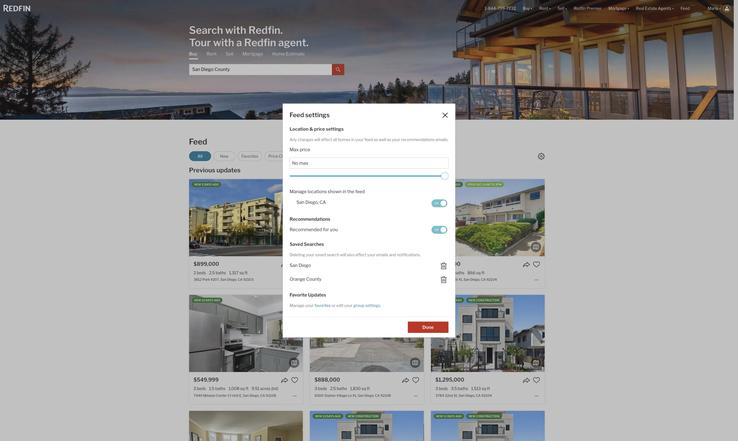 Task type: locate. For each thing, give the bounding box(es) containing it.
days right "4"
[[446, 183, 454, 187]]

1 horizontal spatial change
[[398, 154, 412, 159]]

feed inside button
[[681, 6, 690, 11]]

in left the
[[343, 189, 346, 195]]

0 vertical spatial affect
[[321, 137, 332, 142]]

3 beds for $888,000
[[315, 387, 327, 392]]

days right the 5
[[204, 183, 212, 187]]

2
[[194, 271, 196, 276], [451, 271, 453, 276], [194, 387, 196, 392]]

7940 mission center ct unit e, san diego, ca 92108
[[194, 394, 276, 398]]

price
[[314, 127, 325, 132], [300, 147, 310, 153]]

manage up san diego, ca
[[290, 189, 307, 195]]

affect left all
[[321, 137, 332, 142]]

ft right 866 in the bottom right of the page
[[481, 271, 484, 276]]

ft for $888,000
[[367, 387, 370, 392]]

New radio
[[213, 152, 235, 161]]

sq for $1,295,000
[[482, 387, 486, 392]]

0 horizontal spatial will
[[314, 137, 320, 142]]

days
[[204, 183, 212, 187], [446, 183, 454, 187], [206, 299, 213, 303], [447, 299, 455, 303], [326, 415, 334, 419], [447, 415, 455, 419]]

new construction down 1,513 sq ft
[[469, 415, 499, 419]]

as left well at right
[[374, 137, 378, 142]]

settings up location & price settings
[[305, 112, 330, 119]]

2 beds up "3812"
[[194, 271, 206, 276]]

3 up 3784 at the right of page
[[435, 387, 438, 392]]

new 5 days ago
[[194, 183, 219, 187]]

baths up 3812 park #207, san diego, ca 92103 on the left bottom of the page
[[216, 271, 226, 276]]

new 13 days ago down station
[[315, 415, 341, 419]]

2 for $549,999
[[194, 387, 196, 392]]

new down 3784 32nd st, san diego, ca 92104
[[469, 415, 476, 419]]

2.5 baths up village
[[330, 387, 347, 392]]

$1,295,000
[[435, 378, 464, 384]]

ago down st,
[[456, 415, 462, 419]]

2 change from the left
[[398, 154, 412, 159]]

ft for $1,295,000
[[487, 387, 490, 392]]

1 vertical spatial 2.5
[[330, 387, 336, 392]]

2 manage from the top
[[290, 304, 304, 308]]

1 3 from the left
[[315, 387, 317, 392]]

1 vertical spatial redfin
[[244, 36, 276, 49]]

1 horizontal spatial 92108
[[380, 394, 391, 398]]

2 favorite button checkbox from the left
[[533, 377, 540, 385]]

beds up 8300
[[318, 387, 327, 392]]

2 photo of 7940 mission center ct unit e, san diego, ca 92108 image from the left
[[189, 296, 303, 373]]

days for $899,000
[[204, 183, 212, 187]]

max
[[290, 147, 299, 153]]

days for $549,999
[[206, 299, 213, 303]]

0 vertical spatial redfin
[[574, 6, 586, 11]]

1 horizontal spatial in
[[351, 137, 354, 142]]

3 photo of 3778 32nd st, san diego, ca 92104 image from the left
[[545, 412, 658, 442]]

92103
[[243, 278, 254, 282]]

2 photo of 4127 florida #10, san diego, ca 92104 image from the left
[[310, 180, 424, 257]]

baths for $675,000
[[454, 271, 464, 276]]

ago right the 5
[[212, 183, 219, 187]]

affect right also
[[355, 253, 366, 258]]

92104 for 3784 32nd st, san diego, ca 92104
[[481, 394, 492, 398]]

1 horizontal spatial 3
[[435, 387, 438, 392]]

5
[[202, 183, 204, 187]]

32nd
[[445, 394, 453, 398]]

your left saved
[[306, 253, 314, 258]]

new 13 days ago for 1st photo of 7940 mission center ct unit e, san diego, ca 92108 from the left
[[194, 299, 220, 303]]

insights
[[336, 154, 350, 159]]

1 vertical spatial #1,
[[353, 394, 357, 398]]

13 for third photo of 3782 32nd st, san diego, ca 92104 from the right
[[323, 415, 326, 419]]

change right 'status'
[[398, 154, 412, 159]]

3784
[[435, 394, 444, 398]]

san right #207,
[[220, 278, 226, 282]]

Insights radio
[[332, 152, 354, 161]]

recommendations
[[401, 137, 435, 142]]

1 vertical spatial 2.5 baths
[[330, 387, 347, 392]]

ft right 1,513
[[487, 387, 490, 392]]

favorite
[[290, 293, 307, 298]]

construction for first the photo of 3778 32nd st, san diego, ca 92104 from the right
[[476, 415, 499, 419]]

3 photo of 1270 cleveland ave #113, san diego, ca 92103 image from the left
[[303, 412, 417, 442]]

new down ln
[[348, 415, 355, 419]]

as
[[374, 137, 378, 142], [387, 137, 391, 142]]

redfin up mortgage
[[244, 36, 276, 49]]

2 92108 from the left
[[380, 394, 391, 398]]

san right #10,
[[342, 278, 348, 282]]

feed for feed button
[[681, 6, 690, 11]]

will left also
[[340, 253, 346, 258]]

days down 32nd
[[447, 415, 455, 419]]

ft up 92103
[[245, 271, 248, 276]]

photo of 7940 mission center ct unit e, san diego, ca 92108 image
[[75, 296, 189, 373], [189, 296, 303, 373], [303, 296, 417, 373]]

2.5
[[209, 271, 215, 276], [330, 387, 336, 392]]

1 3 beds from the left
[[315, 387, 327, 392]]

ago for $549,999
[[214, 299, 220, 303]]

2.5 baths for $899,000
[[209, 271, 226, 276]]

acres
[[260, 387, 270, 392]]

0 horizontal spatial 3
[[315, 387, 317, 392]]

all
[[333, 137, 337, 142]]

photo of 8300 station village ln #1, san diego, ca 92108 image
[[196, 296, 310, 373], [310, 296, 424, 373], [424, 296, 538, 373]]

0 vertical spatial #1,
[[459, 278, 463, 282]]

0 vertical spatial settings
[[305, 112, 330, 119]]

your
[[355, 137, 364, 142], [392, 137, 400, 142], [306, 253, 314, 258], [367, 253, 375, 258], [305, 304, 314, 308], [344, 304, 353, 308]]

park
[[202, 278, 210, 282]]

new
[[194, 183, 201, 187], [436, 183, 443, 187], [194, 299, 201, 303], [436, 299, 443, 303], [469, 299, 476, 303], [315, 415, 322, 419], [348, 415, 355, 419], [436, 415, 443, 419], [469, 415, 476, 419]]

saved
[[315, 253, 326, 258]]

photo of 4370 idaho st #1, san diego, ca 92104 image
[[317, 180, 431, 257], [431, 180, 545, 257], [545, 180, 658, 257]]

3 photo of 3782 32nd st, san diego, ca 92104 image from the left
[[424, 412, 538, 442]]

days for $1,295,000
[[447, 299, 455, 303]]

0 horizontal spatial redfin
[[244, 36, 276, 49]]

0 horizontal spatial as
[[374, 137, 378, 142]]

new down "3812"
[[194, 299, 201, 303]]

3 photo of 8300 station village ln #1, san diego, ca 92108 image from the left
[[424, 296, 538, 373]]

4127 florida #10, san diego, ca 92104
[[315, 278, 375, 282]]

baths up 3784 32nd st, san diego, ca 92104
[[458, 387, 468, 392]]

open house
[[303, 154, 326, 159]]

sq right 866 in the bottom right of the page
[[476, 271, 481, 276]]

sq
[[239, 271, 244, 276], [476, 271, 481, 276], [240, 387, 245, 392], [362, 387, 366, 392], [482, 387, 486, 392]]

3784 32nd st, san diego, ca 92104
[[435, 394, 492, 398]]

0 horizontal spatial favorite button image
[[291, 261, 298, 269]]

2 baths
[[451, 271, 464, 276]]

13 for third photo of 3784 32nd st, san diego, ca 92104 from right
[[444, 299, 447, 303]]

0 horizontal spatial 2.5 baths
[[209, 271, 226, 276]]

8300
[[315, 394, 324, 398]]

2 beds for $549,999
[[194, 387, 206, 392]]

1 manage from the top
[[290, 189, 307, 195]]

change inside price change "radio"
[[279, 154, 293, 159]]

1 horizontal spatial feed
[[290, 112, 304, 119]]

sq for $888,000
[[362, 387, 366, 392]]

price right &
[[314, 127, 325, 132]]

sq for $675,000
[[476, 271, 481, 276]]

premier
[[587, 6, 602, 11]]

homes
[[338, 137, 350, 142]]

diego, right #10,
[[349, 278, 359, 282]]

manage for manage locations shown in the feed
[[290, 189, 307, 195]]

favorite button checkbox
[[291, 261, 298, 269], [533, 261, 540, 269], [412, 377, 419, 385]]

san right st,
[[459, 394, 465, 398]]

13 down "park"
[[202, 299, 205, 303]]

0 vertical spatial 2 beds
[[194, 271, 206, 276]]

new left "4"
[[436, 183, 443, 187]]

1 change from the left
[[279, 154, 293, 159]]

2 horizontal spatial feed
[[681, 6, 690, 11]]

beds for $1,295,000
[[439, 387, 448, 392]]

new construction down 8300 station village ln #1, san diego, ca 92108 at the bottom of the page
[[348, 415, 379, 419]]

1 horizontal spatial 2.5 baths
[[330, 387, 347, 392]]

3 photo of 4370 idaho st #1, san diego, ca 92104 image from the left
[[545, 180, 658, 257]]

search
[[189, 24, 223, 36]]

photo of 3782 32nd st, san diego, ca 92104 image
[[196, 412, 310, 442], [310, 412, 424, 442], [424, 412, 538, 442]]

baths for $899,000
[[216, 271, 226, 276]]

1 photo of 7940 mission center ct unit e, san diego, ca 92108 image from the left
[[75, 296, 189, 373]]

1 vertical spatial 2 beds
[[194, 387, 206, 392]]

with
[[225, 24, 246, 36], [213, 36, 234, 49]]

group
[[353, 304, 364, 308]]

beds up 3784 at the right of page
[[439, 387, 448, 392]]

1 horizontal spatial will
[[340, 253, 346, 258]]

0 vertical spatial will
[[314, 137, 320, 142]]

1 horizontal spatial as
[[387, 137, 391, 142]]

2.5 baths up #207,
[[209, 271, 226, 276]]

settings
[[305, 112, 330, 119], [326, 127, 344, 132]]

2 3 beds from the left
[[435, 387, 448, 392]]

3 up 8300
[[315, 387, 317, 392]]

1 horizontal spatial 2.5
[[330, 387, 336, 392]]

done button
[[408, 322, 448, 334]]

new 13 days ago down idaho
[[436, 299, 462, 303]]

#1, right st in the right of the page
[[459, 278, 463, 282]]

favorite button checkbox
[[291, 377, 298, 385], [533, 377, 540, 385]]

Open House radio
[[299, 152, 330, 161]]

3 beds for $1,295,000
[[435, 387, 448, 392]]

2 3 from the left
[[435, 387, 438, 392]]

ft right 1,830
[[367, 387, 370, 392]]

sq right "1,317"
[[239, 271, 244, 276]]

1 2 beds from the top
[[194, 271, 206, 276]]

photo of 3784 32nd st, san diego, ca 92104 image
[[317, 296, 431, 373], [431, 296, 545, 373], [545, 296, 658, 373]]

3 beds
[[315, 387, 327, 392], [435, 387, 448, 392]]

redfin left premier
[[574, 6, 586, 11]]

option group
[[189, 152, 416, 161]]

1 favorite button checkbox from the left
[[291, 377, 298, 385]]

8300 station village ln #1, san diego, ca 92108
[[315, 394, 391, 398]]

max price
[[290, 147, 310, 153]]

st,
[[454, 394, 458, 398]]

station
[[324, 394, 336, 398]]

favorite button checkbox for $675,000
[[533, 261, 540, 269]]

village
[[336, 394, 347, 398]]

3
[[315, 387, 317, 392], [435, 387, 438, 392]]

ln
[[348, 394, 352, 398]]

0 horizontal spatial favorite button checkbox
[[291, 261, 298, 269]]

photo of 1270 cleveland ave #113, san diego, ca 92103 image
[[75, 412, 189, 442], [189, 412, 303, 442], [303, 412, 417, 442]]

0 vertical spatial favorite button image
[[291, 261, 298, 269]]

baths up village
[[337, 387, 347, 392]]

new construction down 4370 idaho st #1, san diego, ca 92104
[[469, 299, 499, 303]]

new 13 days ago for third photo of 3782 32nd st, san diego, ca 92104 from the right
[[315, 415, 341, 419]]

1 horizontal spatial 3 beds
[[435, 387, 448, 392]]

3 for $888,000
[[315, 387, 317, 392]]

844-
[[488, 6, 497, 11]]

price up 'open'
[[300, 147, 310, 153]]

favorite button image for $888,000
[[412, 377, 419, 385]]

1 vertical spatial feed
[[290, 112, 304, 119]]

beds up "3812"
[[197, 271, 206, 276]]

13 down idaho
[[444, 299, 447, 303]]

ago
[[212, 183, 219, 187], [454, 183, 460, 187], [214, 299, 220, 303], [456, 299, 462, 303], [335, 415, 341, 419], [456, 415, 462, 419]]

redfin
[[574, 6, 586, 11], [244, 36, 276, 49]]

3 photo of 7940 mission center ct unit e, san diego, ca 92108 image from the left
[[303, 296, 417, 373]]

manage locations shown in the feed
[[290, 189, 365, 195]]

ago right "4"
[[454, 183, 460, 187]]

0 horizontal spatial 92108
[[266, 394, 276, 398]]

home
[[272, 51, 285, 57]]

change down max
[[279, 154, 293, 159]]

0 horizontal spatial affect
[[321, 137, 332, 142]]

0 vertical spatial price
[[314, 127, 325, 132]]

1,830 sq ft
[[350, 387, 370, 392]]

center
[[216, 394, 227, 398]]

0 horizontal spatial in
[[343, 189, 346, 195]]

sq for $899,000
[[239, 271, 244, 276]]

your right edit
[[344, 304, 353, 308]]

Price Change radio
[[264, 152, 297, 161]]

ago down st in the right of the page
[[456, 299, 462, 303]]

baths up st in the right of the page
[[454, 271, 464, 276]]

new construction for second photo of 3782 32nd st, san diego, ca 92104 from the left
[[348, 415, 379, 419]]

diego, down 866 sq ft
[[470, 278, 480, 282]]

0 vertical spatial feed
[[681, 6, 690, 11]]

favorite button image for $675,000
[[533, 261, 540, 269]]

0 horizontal spatial 3 beds
[[315, 387, 327, 392]]

3 beds up 8300
[[315, 387, 327, 392]]

0 vertical spatial 2.5 baths
[[209, 271, 226, 276]]

13 for 1st photo of 7940 mission center ct unit e, san diego, ca 92108 from the left
[[202, 299, 205, 303]]

previous updates
[[189, 167, 241, 174]]

ca down 866 sq ft
[[481, 278, 486, 282]]

diego, down 1,513
[[465, 394, 475, 398]]

rent link
[[207, 51, 217, 57]]

2 beds up 7940
[[194, 387, 206, 392]]

baths up center
[[215, 387, 226, 392]]

photo of 4127 florida #10, san diego, ca 92104 image
[[196, 180, 310, 257], [310, 180, 424, 257], [424, 180, 538, 257]]

baths
[[216, 271, 226, 276], [454, 271, 464, 276], [215, 387, 226, 392], [337, 387, 347, 392], [458, 387, 468, 392]]

0 horizontal spatial favorite button image
[[291, 377, 298, 385]]

1 horizontal spatial redfin
[[574, 6, 586, 11]]

favorites
[[241, 154, 258, 159]]

open sat, 11am to 3pm
[[467, 183, 502, 187]]

1-844-759-7732
[[485, 6, 516, 11]]

1 vertical spatial in
[[343, 189, 346, 195]]

favorite button image
[[291, 261, 298, 269], [533, 377, 540, 385]]

2 up 7940
[[194, 387, 196, 392]]

agent.
[[278, 36, 309, 49]]

emails
[[376, 253, 388, 258]]

2.5 up station
[[330, 387, 336, 392]]

3 photo of 4127 florida #10, san diego, ca 92104 image from the left
[[424, 180, 538, 257]]

1 horizontal spatial favorite button checkbox
[[533, 377, 540, 385]]

3.5
[[451, 387, 457, 392]]

photo of 3812 park #207, san diego, ca 92103 image
[[75, 180, 189, 257], [189, 180, 303, 257], [303, 180, 417, 257]]

#1, right ln
[[353, 394, 357, 398]]

rent
[[207, 51, 217, 57]]

2.5 up #207,
[[209, 271, 215, 276]]

2.5 baths
[[209, 271, 226, 276], [330, 387, 347, 392]]

0 horizontal spatial 2.5
[[209, 271, 215, 276]]

0 horizontal spatial feed
[[189, 137, 207, 147]]

3 photo of 3784 32nd st, san diego, ca 92104 image from the left
[[545, 296, 658, 373]]

in right homes
[[351, 137, 354, 142]]

2 horizontal spatial favorite button image
[[533, 261, 540, 269]]

759-
[[497, 6, 506, 11]]

beds up 7940
[[197, 387, 206, 392]]

$888,000
[[315, 378, 340, 384]]

9.51 acres (lot)
[[252, 387, 278, 392]]

2.5 for $899,000
[[209, 271, 215, 276]]

0 vertical spatial manage
[[290, 189, 307, 195]]

san right e,
[[243, 394, 249, 398]]

13 down 32nd
[[444, 415, 447, 419]]

new 13 days ago down 32nd
[[436, 415, 462, 419]]

favorite button image for $549,999
[[291, 377, 298, 385]]

favorite button image
[[533, 261, 540, 269], [291, 377, 298, 385], [412, 377, 419, 385]]

change inside status change radio
[[398, 154, 412, 159]]

will down location & price settings
[[314, 137, 320, 142]]

san left the diego
[[290, 263, 298, 269]]

1 horizontal spatial favorite button image
[[412, 377, 419, 385]]

sq right 1,830
[[362, 387, 366, 392]]

1 vertical spatial will
[[340, 253, 346, 258]]

baths for $549,999
[[215, 387, 226, 392]]

ago down #207,
[[214, 299, 220, 303]]

sq right 1,513
[[482, 387, 486, 392]]

0 vertical spatial feed
[[364, 137, 373, 142]]

3 for $1,295,000
[[435, 387, 438, 392]]

2 2 beds from the top
[[194, 387, 206, 392]]

1,830
[[350, 387, 361, 392]]

1 vertical spatial price
[[300, 147, 310, 153]]

tab list
[[189, 51, 344, 75]]

new 13 days ago down "park"
[[194, 299, 220, 303]]

new construction for second the photo of 3778 32nd st, san diego, ca 92104 from the left
[[469, 415, 499, 419]]

1,317
[[229, 271, 239, 276]]

1 vertical spatial manage
[[290, 304, 304, 308]]

2 beds for $899,000
[[194, 271, 206, 276]]

1,008
[[229, 387, 239, 392]]

feed
[[681, 6, 690, 11], [290, 112, 304, 119], [189, 137, 207, 147]]

2 horizontal spatial favorite button checkbox
[[533, 261, 540, 269]]

previous
[[189, 167, 215, 174]]

4370
[[435, 278, 444, 282]]

sq up e,
[[240, 387, 245, 392]]

0 horizontal spatial change
[[279, 154, 293, 159]]

favorites
[[314, 304, 331, 308]]

redfin inside search with redfin. tour with a redfin agent.
[[244, 36, 276, 49]]

1 photo of 3778 32nd st, san diego, ca 92104 image from the left
[[317, 412, 431, 442]]

13 down 8300
[[323, 415, 326, 419]]

feed right the
[[355, 189, 365, 195]]

photo of 3778 32nd st, san diego, ca 92104 image
[[317, 412, 431, 442], [431, 412, 545, 442], [545, 412, 658, 442]]

1 horizontal spatial favorite button checkbox
[[412, 377, 419, 385]]

feed left well at right
[[364, 137, 373, 142]]

favorites link
[[314, 304, 332, 308]]

1 vertical spatial affect
[[355, 253, 366, 258]]

ft left the 9.51 in the left of the page
[[245, 387, 248, 392]]

affect
[[321, 137, 332, 142], [355, 253, 366, 258]]

0 vertical spatial 2.5
[[209, 271, 215, 276]]

orange county
[[290, 277, 321, 283]]

1.5 baths
[[209, 387, 226, 392]]

house
[[314, 154, 326, 159]]

1 horizontal spatial favorite button image
[[533, 377, 540, 385]]

0 horizontal spatial favorite button checkbox
[[291, 377, 298, 385]]

feed settings
[[290, 112, 330, 119]]

1 vertical spatial favorite button image
[[533, 377, 540, 385]]

edit
[[336, 304, 344, 308]]



Task type: describe. For each thing, give the bounding box(es) containing it.
your down favorite updates
[[305, 304, 314, 308]]

City, Address, School, Agent, ZIP search field
[[189, 64, 332, 75]]

ca down 9.51 acres (lot) at the bottom of page
[[260, 394, 265, 398]]

3 photo of 3812 park #207, san diego, ca 92103 image from the left
[[303, 180, 417, 257]]

#207,
[[211, 278, 220, 282]]

1 photo of 4127 florida #10, san diego, ca 92104 image from the left
[[196, 180, 310, 257]]

saved
[[290, 242, 303, 248]]

mortgage
[[242, 51, 263, 57]]

idaho
[[445, 278, 454, 282]]

Sold radio
[[357, 152, 379, 161]]

1 vertical spatial settings
[[326, 127, 344, 132]]

ca right ln
[[375, 394, 380, 398]]

new
[[220, 154, 228, 159]]

ca down 1,317 sq ft at the bottom of page
[[238, 278, 243, 282]]

7732
[[506, 6, 516, 11]]

san diego
[[290, 263, 311, 269]]

san down 866 in the bottom right of the page
[[464, 278, 470, 282]]

your left emails
[[367, 253, 375, 258]]

emails.
[[436, 137, 448, 142]]

All radio
[[189, 152, 211, 161]]

$549,999
[[194, 378, 219, 384]]

change for price change
[[279, 154, 293, 159]]

san diego, ca
[[296, 200, 326, 206]]

ago down village
[[335, 415, 341, 419]]

1 photo of 1270 cleveland ave #113, san diego, ca 92103 image from the left
[[75, 412, 189, 442]]

beds for $549,999
[[197, 387, 206, 392]]

1 horizontal spatial affect
[[355, 253, 366, 258]]

tour
[[189, 36, 211, 49]]

1-
[[485, 6, 488, 11]]

new 13 days ago for third the photo of 3778 32nd st, san diego, ca 92104 from the right
[[436, 415, 462, 419]]

saved searches
[[290, 242, 324, 248]]

buy link
[[189, 51, 197, 59]]

92104 for 4127 florida #10, san diego, ca 92104
[[365, 278, 375, 282]]

1 photo of 4370 idaho st #1, san diego, ca 92104 image from the left
[[317, 180, 431, 257]]

new down 3784 at the right of page
[[436, 415, 443, 419]]

1-844-759-7732 link
[[485, 6, 516, 11]]

favorite button image for $1,295,000
[[533, 377, 540, 385]]

change for status change
[[398, 154, 412, 159]]

ft for $675,000
[[481, 271, 484, 276]]

866 sq ft
[[467, 271, 484, 276]]

1.5
[[209, 387, 214, 392]]

beds for $888,000
[[318, 387, 327, 392]]

diego, down the 9.51 in the left of the page
[[250, 394, 259, 398]]

or
[[332, 304, 336, 308]]

search with redfin. tour with a redfin agent.
[[189, 24, 309, 49]]

1 as from the left
[[374, 137, 378, 142]]

to
[[491, 183, 495, 187]]

san down 1,830 sq ft
[[358, 394, 364, 398]]

done
[[422, 325, 434, 331]]

feed for feed settings
[[290, 112, 304, 119]]

any changes will affect all homes in your feed as well as your recommendations emails.
[[290, 137, 448, 142]]

updates
[[308, 293, 326, 298]]

manage for manage your favorites or edit your group settings.
[[290, 304, 304, 308]]

deleting your saved search will also affect your emails and notifications.
[[290, 253, 421, 258]]

updates
[[217, 167, 241, 174]]

ago for $899,000
[[212, 183, 219, 187]]

new left the 5
[[194, 183, 201, 187]]

price
[[268, 154, 278, 159]]

mortgage link
[[242, 51, 263, 57]]

2 photo of 4370 idaho st #1, san diego, ca 92104 image from the left
[[431, 180, 545, 257]]

open
[[303, 154, 313, 159]]

your right well at right
[[392, 137, 400, 142]]

2.5 for $888,000
[[330, 387, 336, 392]]

mission
[[203, 394, 215, 398]]

3.5 baths
[[451, 387, 468, 392]]

3812 park #207, san diego, ca 92103
[[194, 278, 254, 282]]

option group containing all
[[189, 152, 416, 161]]

manage your favorites or edit your group settings.
[[290, 304, 381, 308]]

any
[[290, 137, 297, 142]]

9.51
[[252, 387, 259, 392]]

favorite button checkbox for $899,000
[[291, 261, 298, 269]]

favorite button checkbox for $549,999
[[291, 377, 298, 385]]

deleting
[[290, 253, 305, 258]]

1,317 sq ft
[[229, 271, 248, 276]]

2 as from the left
[[387, 137, 391, 142]]

search
[[327, 253, 339, 258]]

0 horizontal spatial price
[[300, 147, 310, 153]]

your right homes
[[355, 137, 364, 142]]

price change
[[268, 154, 293, 159]]

ca down 1,513
[[476, 394, 481, 398]]

1 photo of 3782 32nd st, san diego, ca 92104 image from the left
[[196, 412, 310, 442]]

1 photo of 3784 32nd st, san diego, ca 92104 image from the left
[[317, 296, 431, 373]]

diego, down "1,317"
[[227, 278, 237, 282]]

locations
[[308, 189, 327, 195]]

recommended for you
[[290, 227, 338, 233]]

1 photo of 8300 station village ln #1, san diego, ca 92108 image from the left
[[196, 296, 310, 373]]

orange
[[290, 277, 305, 283]]

1 vertical spatial feed
[[355, 189, 365, 195]]

new 13 days ago for third photo of 3784 32nd st, san diego, ca 92104 from right
[[436, 299, 462, 303]]

Favorites radio
[[238, 152, 262, 161]]

13 for third the photo of 3778 32nd st, san diego, ca 92104 from the right
[[444, 415, 447, 419]]

2 photo of 1270 cleveland ave #113, san diego, ca 92103 image from the left
[[189, 412, 303, 442]]

&
[[309, 127, 313, 132]]

diego, down locations
[[305, 200, 319, 206]]

2 photo of 8300 station village ln #1, san diego, ca 92108 image from the left
[[310, 296, 424, 373]]

1 horizontal spatial price
[[314, 127, 325, 132]]

1,513
[[471, 387, 481, 392]]

favorite button checkbox for $888,000
[[412, 377, 419, 385]]

days down station
[[326, 415, 334, 419]]

beds for $899,000
[[197, 271, 206, 276]]

2 photo of 3782 32nd st, san diego, ca 92104 image from the left
[[310, 412, 424, 442]]

settings.
[[365, 304, 381, 308]]

e,
[[239, 394, 242, 398]]

2 for $899,000
[[194, 271, 196, 276]]

ca down manage locations shown in the feed
[[320, 200, 326, 206]]

notifications.
[[397, 253, 421, 258]]

diego, down 1,830 sq ft
[[364, 394, 374, 398]]

(lot)
[[271, 387, 278, 392]]

1 92108 from the left
[[266, 394, 276, 398]]

2.5 baths for $888,000
[[330, 387, 347, 392]]

2 vertical spatial feed
[[189, 137, 207, 147]]

favorite button checkbox for $1,295,000
[[533, 377, 540, 385]]

ago for $1,295,000
[[456, 299, 462, 303]]

Max price slider range field
[[290, 173, 448, 180]]

3812
[[194, 278, 202, 282]]

recommendations
[[290, 217, 330, 223]]

1 photo of 3812 park #207, san diego, ca 92103 image from the left
[[75, 180, 189, 257]]

2 photo of 3812 park #207, san diego, ca 92103 image from the left
[[189, 180, 303, 257]]

new down 4370 idaho st #1, san diego, ca 92104
[[469, 299, 476, 303]]

sq for $549,999
[[240, 387, 245, 392]]

Status Change radio
[[381, 152, 416, 161]]

a
[[236, 36, 242, 49]]

ft for $549,999
[[245, 387, 248, 392]]

3pm
[[495, 183, 502, 187]]

1 horizontal spatial #1,
[[459, 278, 463, 282]]

2 photo of 3784 32nd st, san diego, ca 92104 image from the left
[[431, 296, 545, 373]]

tab list containing buy
[[189, 51, 344, 75]]

Max price input text field
[[292, 161, 446, 166]]

0 vertical spatial in
[[351, 137, 354, 142]]

well
[[379, 137, 386, 142]]

baths for $1,295,000
[[458, 387, 468, 392]]

construction for third photo of 3784 32nd st, san diego, ca 92104
[[476, 299, 499, 303]]

ct
[[228, 394, 231, 398]]

new down 4370 at the right bottom of the page
[[436, 299, 443, 303]]

favorite button image for $899,000
[[291, 261, 298, 269]]

baths for $888,000
[[337, 387, 347, 392]]

sell link
[[226, 51, 233, 57]]

redfin premier button
[[570, 0, 605, 17]]

0 horizontal spatial #1,
[[353, 394, 357, 398]]

redfin.
[[248, 24, 283, 36]]

866
[[467, 271, 475, 276]]

group settings. link
[[353, 304, 381, 308]]

2 up idaho
[[451, 271, 453, 276]]

4
[[444, 183, 445, 187]]

sold
[[363, 154, 372, 159]]

changes
[[298, 137, 313, 142]]

open
[[467, 183, 475, 187]]

buy
[[189, 51, 197, 57]]

san up the recommendations
[[296, 200, 304, 206]]

4370 idaho st #1, san diego, ca 92104
[[435, 278, 497, 282]]

construction for first photo of 3782 32nd st, san diego, ca 92104 from the right
[[355, 415, 379, 419]]

new down 8300
[[315, 415, 322, 419]]

sell
[[226, 51, 233, 57]]

ago for $675,000
[[454, 183, 460, 187]]

ca right #10,
[[359, 278, 364, 282]]

ft for $899,000
[[245, 271, 248, 276]]

status change
[[385, 154, 412, 159]]

redfin inside button
[[574, 6, 586, 11]]

2 photo of 3778 32nd st, san diego, ca 92104 image from the left
[[431, 412, 545, 442]]

submit search image
[[336, 68, 340, 72]]

estimate
[[286, 51, 305, 57]]

$675,000
[[435, 262, 460, 268]]

recommended
[[290, 227, 322, 233]]

diego
[[299, 263, 311, 269]]

days for $675,000
[[446, 183, 454, 187]]

11am
[[482, 183, 490, 187]]



Task type: vqa. For each thing, say whether or not it's contained in the screenshot.
Manage
yes



